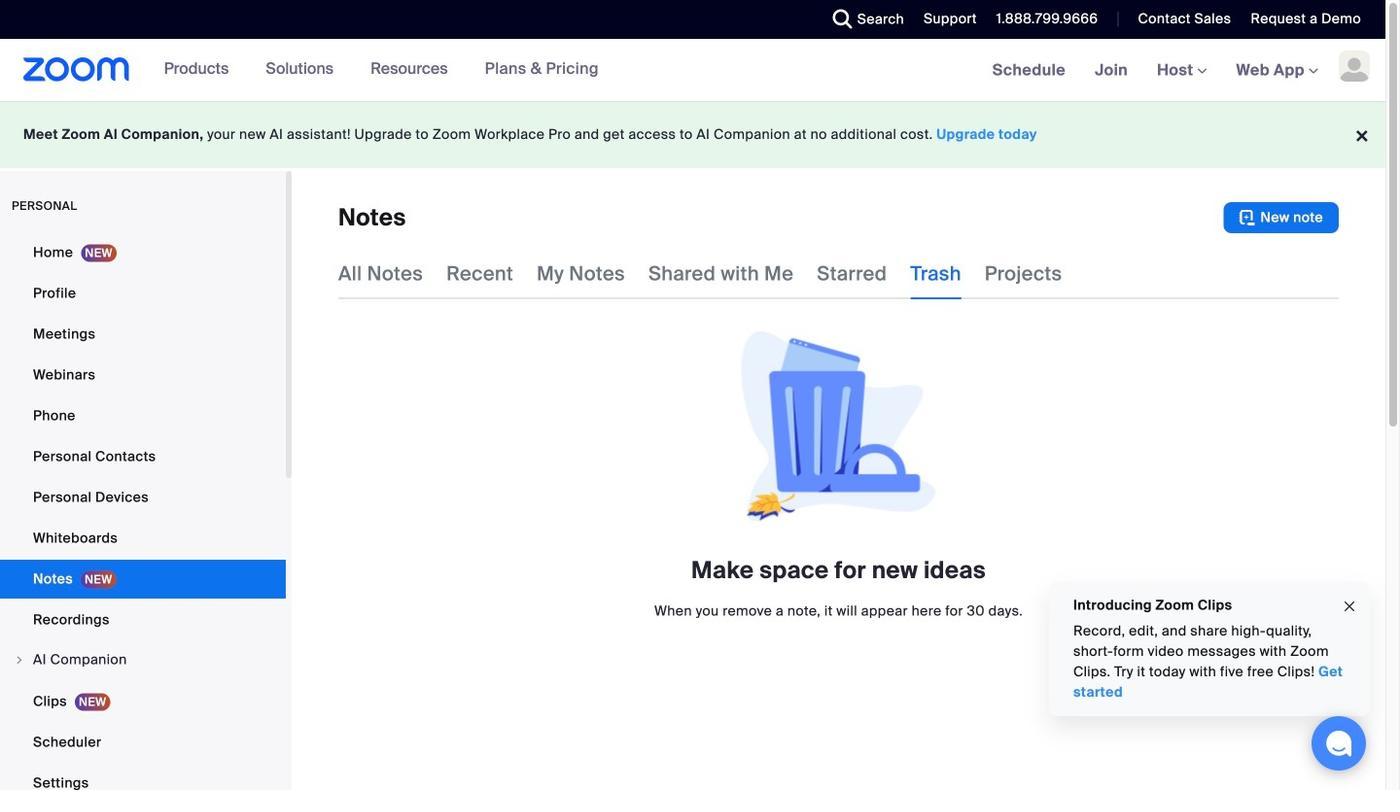 Task type: locate. For each thing, give the bounding box(es) containing it.
menu item
[[0, 642, 286, 681]]

footer
[[0, 101, 1386, 168]]

profile picture image
[[1339, 51, 1370, 82]]

banner
[[0, 39, 1386, 103]]

application
[[338, 202, 1339, 233]]

open chat image
[[1325, 730, 1353, 757]]

personal menu menu
[[0, 233, 286, 791]]



Task type: describe. For each thing, give the bounding box(es) containing it.
meetings navigation
[[978, 39, 1386, 103]]

zoom logo image
[[23, 57, 130, 82]]

product information navigation
[[130, 39, 613, 101]]

close image
[[1342, 596, 1357, 618]]

tabs of all notes page tab list
[[338, 249, 1062, 299]]

right image
[[14, 654, 25, 666]]



Task type: vqa. For each thing, say whether or not it's contained in the screenshot.
banner
yes



